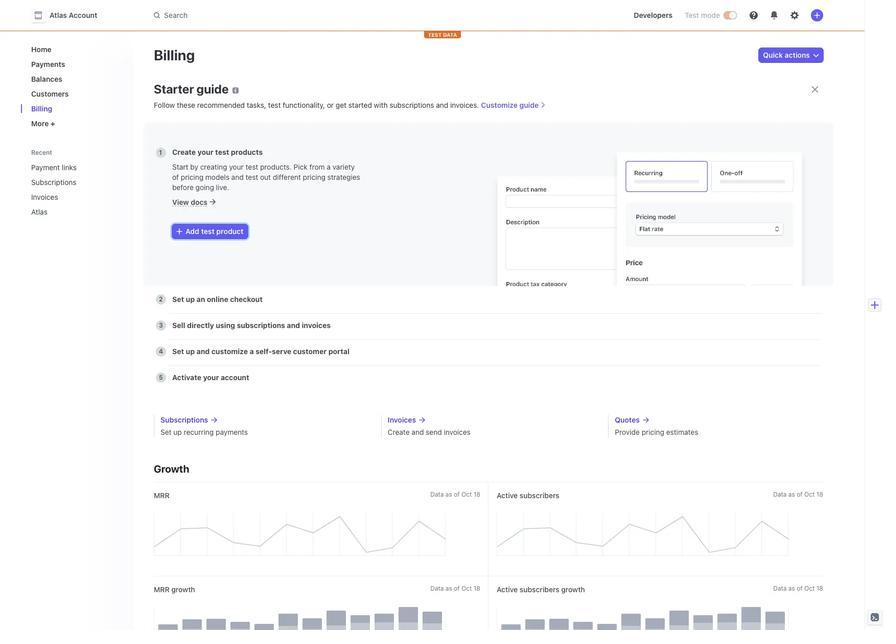 Task type: locate. For each thing, give the bounding box(es) containing it.
1 mrr from the top
[[154, 491, 170, 500]]

invoices link
[[27, 189, 111, 205], [388, 415, 596, 425]]

2 products from the top
[[231, 148, 263, 156]]

functionality,
[[283, 101, 325, 109]]

0 vertical spatial subscribers
[[520, 491, 560, 500]]

atlas for atlas
[[31, 208, 48, 216]]

1 vertical spatial invoices link
[[388, 415, 596, 425]]

set right 4
[[172, 347, 184, 356]]

recent element
[[21, 159, 133, 220]]

1 horizontal spatial subscriptions
[[390, 101, 434, 109]]

invoices
[[302, 321, 331, 330], [444, 428, 471, 437]]

invoices up atlas 'link'
[[31, 193, 58, 201]]

subscriptions link down 'links'
[[27, 174, 111, 191]]

0 horizontal spatial invoices
[[31, 193, 58, 201]]

up for and
[[186, 347, 195, 356]]

invoices right send
[[444, 428, 471, 437]]

up left recurring
[[173, 428, 182, 437]]

different
[[273, 173, 301, 181]]

create left send
[[388, 428, 410, 437]]

atlas for atlas account
[[50, 11, 67, 19]]

0 vertical spatial atlas
[[50, 11, 67, 19]]

invoices
[[31, 193, 58, 201], [388, 416, 416, 424]]

and right models
[[231, 173, 244, 181]]

1 create your test products from the top
[[172, 130, 263, 139]]

checkout
[[230, 295, 263, 304]]

home
[[31, 45, 51, 54]]

1 products from the top
[[231, 130, 263, 139]]

1 vertical spatial atlas
[[31, 208, 48, 216]]

0 horizontal spatial subscriptions
[[31, 178, 76, 187]]

data for active subscribers growth
[[773, 585, 787, 592]]

set right 2 on the top left of the page
[[172, 295, 184, 304]]

set for set up an online checkout
[[172, 295, 184, 304]]

test right tasks,
[[268, 101, 281, 109]]

1 vertical spatial subscriptions link
[[160, 415, 369, 425]]

create up start
[[172, 148, 196, 156]]

test right add
[[201, 227, 215, 236]]

payments
[[31, 60, 65, 68]]

serve
[[272, 347, 291, 356]]

set for set up and customize a self-serve customer portal
[[172, 347, 184, 356]]

pricing
[[181, 173, 203, 181], [303, 173, 326, 181], [642, 428, 665, 437]]

1 horizontal spatial growth
[[561, 585, 585, 594]]

starter guide
[[154, 82, 229, 96]]

0 horizontal spatial subscriptions
[[237, 321, 285, 330]]

5
[[159, 374, 163, 381]]

billing up starter at left top
[[154, 47, 195, 63]]

tasks,
[[247, 101, 266, 109]]

developers link
[[630, 7, 677, 24]]

help image
[[750, 11, 758, 19]]

0 vertical spatial active
[[497, 491, 518, 500]]

core navigation links element
[[27, 41, 125, 132]]

1 vertical spatial mrr
[[154, 585, 170, 594]]

subscriptions
[[31, 178, 76, 187], [160, 416, 208, 424]]

1 vertical spatial guide
[[520, 101, 539, 109]]

data as of oct 18 for mrr
[[430, 491, 480, 498]]

1 vertical spatial billing
[[31, 104, 52, 113]]

subscriptions right with
[[390, 101, 434, 109]]

products up out
[[231, 148, 263, 156]]

oct for active subscribers
[[805, 491, 815, 498]]

0 horizontal spatial billing
[[31, 104, 52, 113]]

products inside dropdown button
[[231, 130, 263, 139]]

1 horizontal spatial invoices link
[[388, 415, 596, 425]]

1 vertical spatial invoices
[[444, 428, 471, 437]]

actions
[[785, 51, 810, 59]]

customers
[[31, 89, 69, 98]]

2 vertical spatial set
[[160, 428, 172, 437]]

models
[[205, 173, 229, 181]]

developers
[[634, 11, 673, 19]]

payments
[[216, 428, 248, 437]]

0 horizontal spatial pricing
[[181, 173, 203, 181]]

2 subscribers from the top
[[520, 585, 560, 594]]

going
[[196, 183, 214, 192]]

out
[[260, 173, 271, 181]]

customer
[[293, 347, 327, 356]]

0 vertical spatial set
[[172, 295, 184, 304]]

0 vertical spatial products
[[231, 130, 263, 139]]

create your test products up creating on the left top
[[172, 148, 263, 156]]

of for mrr
[[454, 491, 460, 498]]

1 vertical spatial set
[[172, 347, 184, 356]]

set left recurring
[[160, 428, 172, 437]]

up up activate
[[186, 347, 195, 356]]

0 horizontal spatial subscriptions link
[[27, 174, 111, 191]]

a
[[327, 163, 331, 171], [250, 347, 254, 356]]

create your test products down recommended
[[172, 130, 263, 139]]

data
[[443, 32, 457, 38]]

0 vertical spatial up
[[186, 295, 195, 304]]

a left self-
[[250, 347, 254, 356]]

0 vertical spatial billing
[[154, 47, 195, 63]]

portal
[[329, 347, 350, 356]]

2
[[159, 295, 163, 303]]

0 vertical spatial guide
[[197, 82, 229, 96]]

pricing right provide
[[642, 428, 665, 437]]

test up creating on the left top
[[215, 148, 229, 156]]

atlas left the account
[[50, 11, 67, 19]]

1 active from the top
[[497, 491, 518, 500]]

18 for mrr growth
[[474, 585, 480, 592]]

0 horizontal spatial atlas
[[31, 208, 48, 216]]

atlas down 'payment'
[[31, 208, 48, 216]]

1 subscribers from the top
[[520, 491, 560, 500]]

of for active subscribers growth
[[797, 585, 803, 592]]

2 active from the top
[[497, 585, 518, 594]]

subscriptions up the set up and customize a self-serve customer portal at the bottom of page
[[237, 321, 285, 330]]

0 horizontal spatial guide
[[197, 82, 229, 96]]

create down these
[[172, 130, 196, 139]]

your inside start by creating your test products. pick from a variety of pricing models and test out different pricing strategies before going live.
[[229, 163, 244, 171]]

as
[[446, 491, 452, 498], [789, 491, 795, 498], [446, 585, 452, 592], [789, 585, 795, 592]]

add test product
[[186, 227, 244, 236]]

data for mrr
[[430, 491, 444, 498]]

estimates
[[666, 428, 698, 437]]

docs
[[191, 198, 208, 207]]

0 vertical spatial create
[[172, 130, 196, 139]]

billing up the more +
[[31, 104, 52, 113]]

test
[[268, 101, 281, 109], [215, 130, 229, 139], [215, 148, 229, 156], [246, 163, 258, 171], [246, 173, 258, 181], [201, 227, 215, 236]]

active subscribers
[[497, 491, 560, 500]]

of
[[172, 173, 179, 181], [454, 491, 460, 498], [797, 491, 803, 498], [454, 585, 460, 592], [797, 585, 803, 592]]

1 vertical spatial create your test products
[[172, 148, 263, 156]]

a inside start by creating your test products. pick from a variety of pricing models and test out different pricing strategies before going live.
[[327, 163, 331, 171]]

guide for customize guide
[[520, 101, 539, 109]]

1 horizontal spatial atlas
[[50, 11, 67, 19]]

balances link
[[27, 71, 125, 87]]

1 vertical spatial active
[[497, 585, 518, 594]]

0 horizontal spatial growth
[[171, 585, 195, 594]]

create your test products button
[[156, 123, 821, 147]]

1 vertical spatial subscriptions
[[237, 321, 285, 330]]

up
[[186, 295, 195, 304], [186, 347, 195, 356], [173, 428, 182, 437]]

as for active subscribers growth
[[789, 585, 795, 592]]

1 horizontal spatial invoices
[[444, 428, 471, 437]]

invoices inside recent element
[[31, 193, 58, 201]]

active for active subscribers growth
[[497, 585, 518, 594]]

0 vertical spatial a
[[327, 163, 331, 171]]

2 vertical spatial up
[[173, 428, 182, 437]]

guide up recommended
[[197, 82, 229, 96]]

0 vertical spatial subscriptions
[[390, 101, 434, 109]]

1 vertical spatial subscribers
[[520, 585, 560, 594]]

growth
[[171, 585, 195, 594], [561, 585, 585, 594]]

mrr for mrr
[[154, 491, 170, 500]]

create your test products
[[172, 130, 263, 139], [172, 148, 263, 156]]

0 vertical spatial subscriptions link
[[27, 174, 111, 191]]

billing link
[[27, 100, 125, 117]]

products down tasks,
[[231, 130, 263, 139]]

atlas inside button
[[50, 11, 67, 19]]

and
[[436, 101, 448, 109], [231, 173, 244, 181], [287, 321, 300, 330], [197, 347, 210, 356], [412, 428, 424, 437]]

test
[[428, 32, 442, 38]]

start
[[172, 163, 188, 171]]

test down recommended
[[215, 130, 229, 139]]

1 horizontal spatial pricing
[[303, 173, 326, 181]]

0 horizontal spatial invoices
[[302, 321, 331, 330]]

products
[[231, 130, 263, 139], [231, 148, 263, 156]]

pricing down the "by"
[[181, 173, 203, 181]]

recent navigation links element
[[21, 144, 133, 220]]

view
[[172, 198, 189, 207]]

0 vertical spatial create your test products
[[172, 130, 263, 139]]

from
[[310, 163, 325, 171]]

subscriptions down 'payment links'
[[31, 178, 76, 187]]

18 for mrr
[[474, 491, 480, 498]]

subscribers for active subscribers growth
[[520, 585, 560, 594]]

more +
[[31, 119, 55, 128]]

pricing down from
[[303, 173, 326, 181]]

of inside start by creating your test products. pick from a variety of pricing models and test out different pricing strategies before going live.
[[172, 173, 179, 181]]

oct
[[462, 491, 472, 498], [805, 491, 815, 498], [462, 585, 472, 592], [805, 585, 815, 592]]

create
[[172, 130, 196, 139], [172, 148, 196, 156], [388, 428, 410, 437]]

1 horizontal spatial subscriptions
[[160, 416, 208, 424]]

or
[[327, 101, 334, 109]]

0 vertical spatial mrr
[[154, 491, 170, 500]]

up left an
[[186, 295, 195, 304]]

1 horizontal spatial guide
[[520, 101, 539, 109]]

1 vertical spatial a
[[250, 347, 254, 356]]

your
[[198, 130, 213, 139], [198, 148, 213, 156], [229, 163, 244, 171], [203, 373, 219, 382]]

0 vertical spatial invoices
[[31, 193, 58, 201]]

test inside dropdown button
[[215, 130, 229, 139]]

as for active subscribers
[[789, 491, 795, 498]]

account
[[69, 11, 97, 19]]

guide right customize
[[520, 101, 539, 109]]

mrr
[[154, 491, 170, 500], [154, 585, 170, 594]]

Search text field
[[148, 6, 436, 25]]

and left send
[[412, 428, 424, 437]]

1 horizontal spatial a
[[327, 163, 331, 171]]

test left "products."
[[246, 163, 258, 171]]

data for mrr growth
[[430, 585, 444, 592]]

1 vertical spatial up
[[186, 347, 195, 356]]

provide pricing estimates
[[615, 428, 698, 437]]

online
[[207, 295, 228, 304]]

atlas inside 'link'
[[31, 208, 48, 216]]

subscriptions link up the payments
[[160, 415, 369, 425]]

invoices up create and send invoices
[[388, 416, 416, 424]]

1 vertical spatial invoices
[[388, 416, 416, 424]]

0 horizontal spatial invoices link
[[27, 189, 111, 205]]

18 for active subscribers
[[817, 491, 823, 498]]

invoices up customer
[[302, 321, 331, 330]]

activate
[[172, 373, 201, 382]]

a right from
[[327, 163, 331, 171]]

data as of oct 18
[[430, 491, 480, 498], [773, 491, 823, 498], [430, 585, 480, 592], [773, 585, 823, 592]]

1 vertical spatial products
[[231, 148, 263, 156]]

subscriptions up recurring
[[160, 416, 208, 424]]

subscriptions
[[390, 101, 434, 109], [237, 321, 285, 330]]

2 mrr from the top
[[154, 585, 170, 594]]

oct for mrr
[[462, 491, 472, 498]]

0 vertical spatial subscriptions
[[31, 178, 76, 187]]

create your test products inside create your test products dropdown button
[[172, 130, 263, 139]]

0 vertical spatial invoices link
[[27, 189, 111, 205]]

pick
[[294, 163, 308, 171]]

mode
[[701, 11, 720, 19]]



Task type: describe. For each thing, give the bounding box(es) containing it.
add test product link
[[172, 225, 248, 239]]

4
[[159, 348, 163, 355]]

3
[[159, 322, 163, 329]]

test mode
[[685, 11, 720, 19]]

2 horizontal spatial pricing
[[642, 428, 665, 437]]

product
[[216, 227, 244, 236]]

1 horizontal spatial billing
[[154, 47, 195, 63]]

2 vertical spatial create
[[388, 428, 410, 437]]

recommended
[[197, 101, 245, 109]]

and inside start by creating your test products. pick from a variety of pricing models and test out different pricing strategies before going live.
[[231, 173, 244, 181]]

sell directly using subscriptions and invoices
[[172, 321, 331, 330]]

recurring
[[184, 428, 214, 437]]

subscribers for active subscribers
[[520, 491, 560, 500]]

customize guide
[[481, 101, 539, 109]]

send
[[426, 428, 442, 437]]

oct for active subscribers growth
[[805, 585, 815, 592]]

data for active subscribers
[[773, 491, 787, 498]]

0 horizontal spatial a
[[250, 347, 254, 356]]

test data
[[428, 32, 457, 38]]

mrr for mrr growth
[[154, 585, 170, 594]]

account
[[221, 373, 249, 382]]

of for active subscribers
[[797, 491, 803, 498]]

18 for active subscribers growth
[[817, 585, 823, 592]]

self-
[[256, 347, 272, 356]]

follow these recommended tasks, test functionality, or get started with subscriptions and invoices.
[[154, 101, 479, 109]]

creating
[[200, 163, 227, 171]]

add
[[186, 227, 199, 236]]

set for set up recurring payments
[[160, 428, 172, 437]]

create inside dropdown button
[[172, 130, 196, 139]]

using
[[216, 321, 235, 330]]

1 horizontal spatial invoices
[[388, 416, 416, 424]]

1
[[159, 149, 162, 156]]

by
[[190, 163, 198, 171]]

get
[[336, 101, 347, 109]]

with
[[374, 101, 388, 109]]

live.
[[216, 183, 229, 192]]

quotes
[[615, 416, 640, 424]]

up for an
[[186, 295, 195, 304]]

billing inside billing link
[[31, 104, 52, 113]]

data as of oct 18 for mrr growth
[[430, 585, 480, 592]]

your inside dropdown button
[[198, 130, 213, 139]]

atlas account
[[50, 11, 97, 19]]

guide for starter guide
[[197, 82, 229, 96]]

active subscribers growth
[[497, 585, 585, 594]]

sell
[[172, 321, 185, 330]]

start by creating your test products. pick from a variety of pricing models and test out different pricing strategies before going live.
[[172, 163, 360, 192]]

up for recurring
[[173, 428, 182, 437]]

settings image
[[791, 11, 799, 19]]

variety
[[333, 163, 355, 171]]

invoices.
[[450, 101, 479, 109]]

data as of oct 18 for active subscribers growth
[[773, 585, 823, 592]]

data as of oct 18 for active subscribers
[[773, 491, 823, 498]]

follow
[[154, 101, 175, 109]]

quick
[[763, 51, 783, 59]]

of for mrr growth
[[454, 585, 460, 592]]

payment links
[[31, 163, 77, 172]]

customize guide link
[[481, 101, 546, 109]]

active for active subscribers
[[497, 491, 518, 500]]

search
[[164, 11, 188, 19]]

links
[[62, 163, 77, 172]]

mrr growth
[[154, 585, 195, 594]]

as for mrr
[[446, 491, 452, 498]]

subscriptions link inside recent element
[[27, 174, 111, 191]]

as for mrr growth
[[446, 585, 452, 592]]

set up recurring payments
[[160, 428, 248, 437]]

balances
[[31, 75, 62, 83]]

directly
[[187, 321, 214, 330]]

and left invoices.
[[436, 101, 448, 109]]

starter
[[154, 82, 194, 96]]

1 vertical spatial create
[[172, 148, 196, 156]]

2 growth from the left
[[561, 585, 585, 594]]

quick actions button
[[759, 48, 823, 62]]

quotes link
[[615, 415, 823, 425]]

set up an online checkout
[[172, 295, 263, 304]]

and up the serve
[[287, 321, 300, 330]]

test
[[685, 11, 699, 19]]

0 vertical spatial invoices
[[302, 321, 331, 330]]

more
[[31, 119, 49, 128]]

these
[[177, 101, 195, 109]]

before
[[172, 183, 194, 192]]

customize
[[481, 101, 518, 109]]

provide
[[615, 428, 640, 437]]

an
[[197, 295, 205, 304]]

atlas account button
[[31, 8, 108, 22]]

2 create your test products from the top
[[172, 148, 263, 156]]

payment links link
[[27, 159, 111, 176]]

payments link
[[27, 56, 125, 73]]

customers link
[[27, 85, 125, 102]]

payment
[[31, 163, 60, 172]]

Search search field
[[148, 6, 436, 25]]

view docs link
[[172, 198, 216, 207]]

products.
[[260, 163, 292, 171]]

quick actions
[[763, 51, 810, 59]]

home link
[[27, 41, 125, 58]]

customize
[[212, 347, 248, 356]]

subscriptions inside recent element
[[31, 178, 76, 187]]

started
[[349, 101, 372, 109]]

1 growth from the left
[[171, 585, 195, 594]]

atlas link
[[27, 203, 111, 220]]

+
[[51, 119, 55, 128]]

recent
[[31, 149, 52, 156]]

oct for mrr growth
[[462, 585, 472, 592]]

set up and customize a self-serve customer portal
[[172, 347, 350, 356]]

and down directly
[[197, 347, 210, 356]]

create and send invoices
[[388, 428, 471, 437]]

1 vertical spatial subscriptions
[[160, 416, 208, 424]]

strategies
[[327, 173, 360, 181]]

1 horizontal spatial subscriptions link
[[160, 415, 369, 425]]

growth
[[154, 463, 189, 475]]

test left out
[[246, 173, 258, 181]]



Task type: vqa. For each thing, say whether or not it's contained in the screenshot.
Expires in
no



